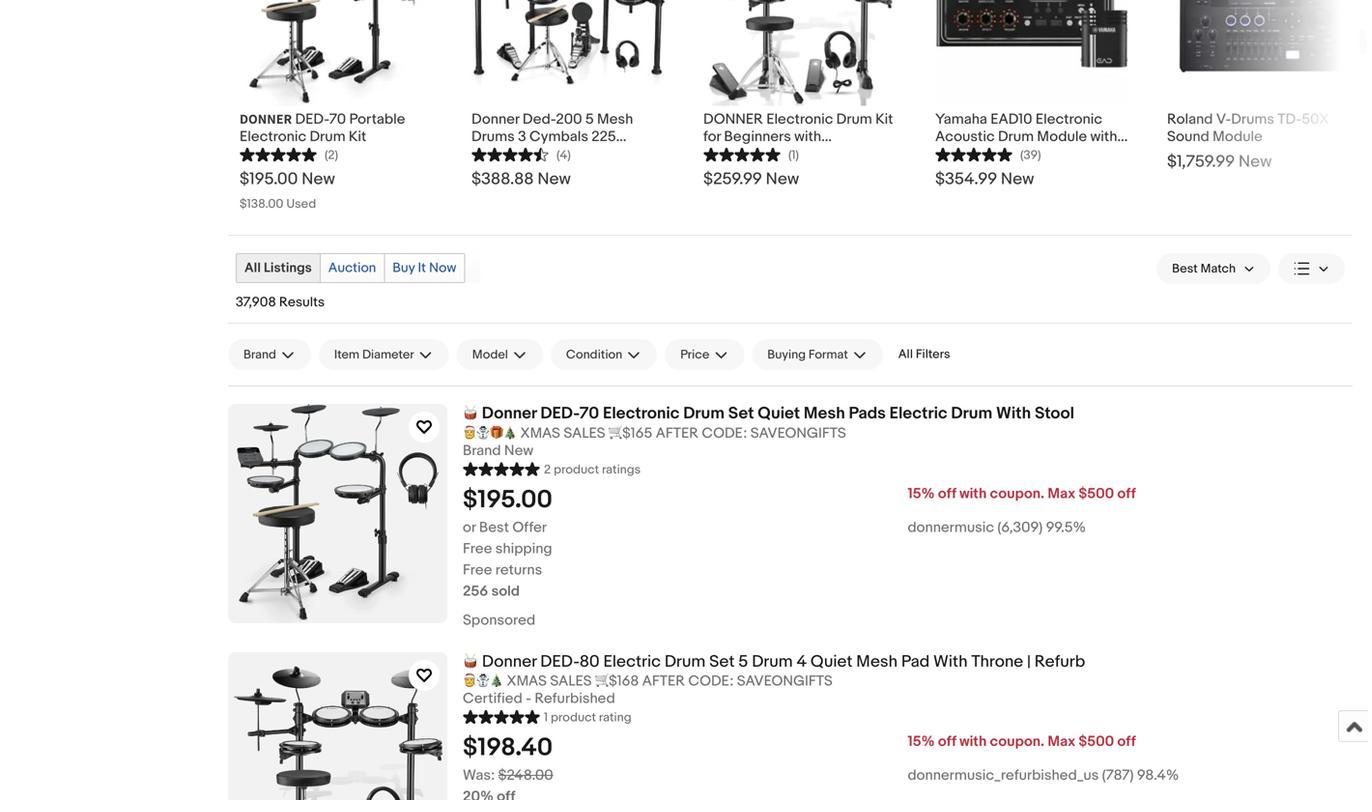 Task type: vqa. For each thing, say whether or not it's contained in the screenshot.
1st 5.0 out of 5 stars. 'image' from the top
yes



Task type: describe. For each thing, give the bounding box(es) containing it.
256
[[463, 582, 488, 600]]

🥁 donner ded-80 electric drum set 5 drum 4 quiet mesh pad with throne | refurb image
[[228, 652, 447, 800]]

yamaha ead10 electronic acoustic drum module with microphone and trigger pickup image
[[935, 0, 1129, 106]]

kit
[[349, 128, 366, 145]]

1 free from the top
[[463, 540, 492, 557]]

1 product rating link
[[463, 707, 632, 725]]

$195.00 for or
[[463, 485, 553, 515]]

(1) link
[[703, 145, 799, 163]]

$388.88
[[472, 169, 534, 189]]

1 max from the top
[[1048, 485, 1075, 502]]

4.9 out of 5 stars image
[[935, 145, 1013, 163]]

rating
[[599, 710, 632, 725]]

2
[[544, 462, 551, 477]]

🥁 donner ded-70 electronic drum set quiet mesh pads electric drum with stool image
[[228, 404, 447, 623]]

diameter
[[362, 347, 414, 362]]

all listings
[[244, 260, 312, 276]]

donner ded-200 5 mesh drums 3 cymbals 225 sounds usb midi digital drum kit set image
[[472, 0, 665, 86]]

shipping
[[495, 540, 552, 557]]

-
[[526, 690, 531, 707]]

1 coupon. from the top
[[990, 485, 1045, 502]]

1 $500 from the top
[[1079, 485, 1114, 502]]

99.5%
[[1046, 519, 1086, 536]]

𝗗𝗢𝗡𝗡𝗘𝗥 ded-70 portable electronic drum kit
[[240, 111, 405, 145]]

2 free from the top
[[463, 561, 492, 579]]

$354.99 new
[[935, 169, 1034, 189]]

all filters
[[898, 347, 950, 362]]

donnermusic_refurbished_us
[[908, 767, 1099, 784]]

saveongifts inside 🥁 donner ded-80 electric drum set 5 drum 4 quiet mesh pad with throne | refurb 🎅☃️🎄 xmas sales 🛒$168 after code: saveongifts certified - refurbished
[[737, 673, 833, 690]]

buying format
[[767, 347, 848, 362]]

all listings link
[[237, 254, 320, 282]]

1 15% off with coupon. max $500 off from the top
[[908, 485, 1136, 502]]

with inside 🥁 donner ded-70 electronic drum set quiet mesh pads electric drum with stool 🎅☃️🎁🎄 xmas sales 🛒$165 after code: saveongifts brand new
[[996, 403, 1031, 424]]

code: inside 🥁 donner ded-70 electronic drum set quiet mesh pads electric drum with stool 🎅☃️🎁🎄 xmas sales 🛒$165 after code: saveongifts brand new
[[702, 424, 747, 442]]

donnermusic_refurbished_us (787) 98.4%
[[908, 767, 1179, 784]]

(39) link
[[935, 145, 1041, 163]]

pad
[[901, 652, 930, 672]]

new for $195.00 new $138.00 used
[[302, 169, 335, 189]]

condition button
[[551, 339, 657, 370]]

2 with from the top
[[960, 733, 987, 750]]

2 15% off with coupon. max $500 off from the top
[[908, 733, 1136, 750]]

best match
[[1172, 261, 1236, 276]]

format
[[809, 347, 848, 362]]

ded- inside 𝗗𝗢𝗡𝗡𝗘𝗥 ded-70 portable electronic drum kit
[[295, 111, 329, 128]]

buy it now
[[393, 260, 456, 276]]

product for $195.00
[[554, 462, 599, 477]]

5.0 out of 5 stars. image for $198.40
[[463, 708, 540, 725]]

roland v-drums td-50x sound module image
[[1167, 0, 1360, 106]]

product for $198.40
[[551, 710, 596, 725]]

condition
[[566, 347, 622, 362]]

quiet inside 🥁 donner ded-80 electric drum set 5 drum 4 quiet mesh pad with throne | refurb 🎅☃️🎄 xmas sales 🛒$168 after code: saveongifts certified - refurbished
[[811, 652, 853, 672]]

2 15% from the top
[[908, 733, 935, 750]]

80
[[579, 652, 600, 672]]

1 with from the top
[[960, 485, 987, 502]]

brand button
[[228, 339, 311, 370]]

$198.40 was: $248.00
[[463, 733, 553, 784]]

sound
[[1167, 128, 1210, 145]]

set for $195.00
[[728, 403, 754, 424]]

37,908 results
[[236, 294, 325, 311]]

filters
[[916, 347, 950, 362]]

was:
[[463, 767, 495, 784]]

new for $354.99 new
[[1001, 169, 1034, 189]]

buy it now link
[[385, 254, 464, 282]]

match
[[1201, 261, 1236, 276]]

(2)
[[325, 148, 338, 163]]

drums
[[1231, 111, 1274, 128]]

after inside 🥁 donner ded-80 electric drum set 5 drum 4 quiet mesh pad with throne | refurb 🎅☃️🎄 xmas sales 🛒$168 after code: saveongifts certified - refurbished
[[642, 673, 685, 690]]

🥁 for $195.00
[[463, 403, 478, 424]]

2 coupon. from the top
[[990, 733, 1045, 750]]

🥁 donner ded-70 electronic drum set quiet mesh pads electric drum with stool 🎅☃️🎁🎄 xmas sales 🛒$165 after code: saveongifts brand new
[[463, 403, 1074, 459]]

buying
[[767, 347, 806, 362]]

refurb
[[1035, 652, 1085, 672]]

stool
[[1035, 403, 1074, 424]]

1
[[544, 710, 548, 725]]

pads
[[849, 403, 886, 424]]

$354.99
[[935, 169, 997, 189]]

70 inside 𝗗𝗢𝗡𝗡𝗘𝗥 ded-70 portable electronic drum kit
[[329, 111, 346, 128]]

auction
[[328, 260, 376, 276]]

🛒$165
[[609, 424, 653, 442]]

donner for $195.00
[[482, 403, 537, 424]]

item
[[334, 347, 360, 362]]

refurbished
[[535, 690, 615, 707]]

listings
[[264, 260, 312, 276]]

1 15% from the top
[[908, 485, 935, 502]]

🥁 donner ded-80 electric drum set 5 drum 4 quiet mesh pad with throne | refurb 🎅☃️🎄 xmas sales 🛒$168 after code: saveongifts certified - refurbished
[[463, 652, 1085, 707]]

(2) link
[[240, 145, 338, 163]]

ded- for $198.40
[[540, 652, 579, 672]]

donnermusic (6,309) 99.5%
[[908, 519, 1086, 536]]

saveongifts inside 🥁 donner ded-70 electronic drum set quiet mesh pads electric drum with stool 🎅☃️🎁🎄 xmas sales 🛒$165 after code: saveongifts brand new
[[751, 424, 846, 442]]

brand inside dropdown button
[[243, 347, 276, 362]]

drum right 5
[[752, 652, 793, 672]]

🛒$168
[[595, 673, 639, 690]]

5 out of 5 stars image for $259.99 new
[[703, 145, 781, 163]]

all filters button
[[891, 339, 958, 370]]

sold
[[491, 582, 520, 600]]

$198.40
[[463, 733, 553, 763]]

1 product rating
[[544, 710, 632, 725]]

roland v-drums td-50x sound module link
[[1167, 106, 1360, 145]]

sales inside 🥁 donner ded-70 electronic drum set quiet mesh pads electric drum with stool 🎅☃️🎁🎄 xmas sales 🛒$165 after code: saveongifts brand new
[[564, 424, 605, 442]]

certified
[[463, 690, 523, 707]]

sales inside 🥁 donner ded-80 electric drum set 5 drum 4 quiet mesh pad with throne | refurb 🎅☃️🎄 xmas sales 🛒$168 after code: saveongifts certified - refurbished
[[550, 673, 592, 690]]

🥁 donner ded-80 electric drum set 5 drum 4 quiet mesh pad with throne | refurb link
[[463, 652, 1353, 672]]

buy
[[393, 260, 415, 276]]

|
[[1027, 652, 1031, 672]]

$1,759.99
[[1167, 152, 1235, 172]]

best match button
[[1157, 253, 1271, 284]]

4
[[797, 652, 807, 672]]

electronic for 70
[[240, 128, 306, 145]]

(4)
[[557, 148, 571, 163]]

electric inside 🥁 donner ded-70 electronic drum set quiet mesh pads electric drum with stool 🎅☃️🎁🎄 xmas sales 🛒$165 after code: saveongifts brand new
[[890, 403, 948, 424]]

$195.00 or best offer free shipping free returns 256 sold
[[463, 485, 553, 600]]

new inside 🥁 donner ded-70 electronic drum set quiet mesh pads electric drum with stool 🎅☃️🎁🎄 xmas sales 🛒$165 after code: saveongifts brand new
[[504, 442, 534, 459]]

ded- for $195.00
[[540, 403, 580, 424]]

(787)
[[1102, 767, 1134, 784]]



Task type: locate. For each thing, give the bounding box(es) containing it.
electronic up $195.00 new $138.00 used
[[240, 128, 306, 145]]

electronic for ded-
[[603, 403, 680, 424]]

with
[[960, 485, 987, 502], [960, 733, 987, 750]]

donnermusic
[[908, 519, 994, 536]]

item diameter button
[[319, 339, 449, 370]]

used
[[286, 197, 316, 212]]

mesh left the pads
[[804, 403, 845, 424]]

0 horizontal spatial electric
[[603, 652, 661, 672]]

electronic up 🛒$165
[[603, 403, 680, 424]]

price
[[680, 347, 709, 362]]

electric right the pads
[[890, 403, 948, 424]]

5 out of 5 stars image up $259.99
[[703, 145, 781, 163]]

quiet right 4
[[811, 652, 853, 672]]

model
[[472, 347, 508, 362]]

with right pad
[[933, 652, 968, 672]]

(4) link
[[472, 145, 571, 163]]

5 out of 5 stars image for $195.00 new
[[240, 145, 317, 163]]

1 vertical spatial 5.0 out of 5 stars. image
[[463, 708, 540, 725]]

saveongifts
[[751, 424, 846, 442], [737, 673, 833, 690]]

0 vertical spatial 🥁
[[463, 403, 478, 424]]

model button
[[457, 339, 543, 370]]

(1)
[[788, 148, 799, 163]]

all inside all listings link
[[244, 260, 261, 276]]

1 horizontal spatial mesh
[[856, 652, 898, 672]]

view: list view image
[[1294, 258, 1330, 279]]

5.0 out of 5 stars. image down certified
[[463, 708, 540, 725]]

set down price "dropdown button"
[[728, 403, 754, 424]]

0 vertical spatial best
[[1172, 261, 1198, 276]]

0 vertical spatial after
[[656, 424, 699, 442]]

15%
[[908, 485, 935, 502], [908, 733, 935, 750]]

🥁 up 🎅☃️🎁🎄
[[463, 403, 478, 424]]

0 horizontal spatial quiet
[[758, 403, 800, 424]]

new down (1)
[[766, 169, 799, 189]]

1 vertical spatial xmas
[[507, 673, 547, 690]]

0 horizontal spatial 5 out of 5 stars image
[[240, 145, 317, 163]]

$500 up the 99.5%
[[1079, 485, 1114, 502]]

set left 5
[[709, 652, 735, 672]]

brand down 37,908
[[243, 347, 276, 362]]

xmas up 2 product ratings link on the bottom left
[[520, 424, 560, 442]]

mesh left pad
[[856, 652, 898, 672]]

1 vertical spatial best
[[479, 519, 509, 536]]

ded- up (2)
[[295, 111, 329, 128]]

max up the 99.5%
[[1048, 485, 1075, 502]]

all
[[244, 260, 261, 276], [898, 347, 913, 362]]

new for $259.99 new
[[766, 169, 799, 189]]

1 vertical spatial with
[[933, 652, 968, 672]]

electronic
[[240, 128, 306, 145], [603, 403, 680, 424]]

🎅☃️🎄
[[463, 673, 503, 690]]

new down (4)
[[538, 169, 571, 189]]

it
[[418, 260, 426, 276]]

new for $388.88 new
[[538, 169, 571, 189]]

0 horizontal spatial with
[[933, 652, 968, 672]]

throne
[[971, 652, 1023, 672]]

🥁 for $198.40
[[463, 652, 478, 672]]

product right 2
[[554, 462, 599, 477]]

0 vertical spatial xmas
[[520, 424, 560, 442]]

donner inside 🥁 donner ded-80 electric drum set 5 drum 4 quiet mesh pad with throne | refurb 🎅☃️🎄 xmas sales 🛒$168 after code: saveongifts certified - refurbished
[[482, 652, 537, 672]]

5 out of 5 stars image down "𝗗𝗢𝗡𝗡𝗘𝗥"
[[240, 145, 317, 163]]

brand
[[243, 347, 276, 362], [463, 442, 501, 459]]

1 vertical spatial mesh
[[856, 652, 898, 672]]

coupon. up (6,309)
[[990, 485, 1045, 502]]

$195.00 inside $195.00 new $138.00 used
[[240, 169, 298, 189]]

electric inside 🥁 donner ded-80 electric drum set 5 drum 4 quiet mesh pad with throne | refurb 🎅☃️🎄 xmas sales 🛒$168 after code: saveongifts certified - refurbished
[[603, 652, 661, 672]]

$500 up "(787)"
[[1079, 733, 1114, 750]]

5
[[739, 652, 748, 672]]

sponsored
[[463, 611, 535, 629]]

15% off with coupon. max $500 off up donnermusic_refurbished_us
[[908, 733, 1136, 750]]

1 vertical spatial max
[[1048, 733, 1075, 750]]

1 vertical spatial code:
[[688, 673, 734, 690]]

td-
[[1278, 111, 1302, 128]]

donner for $198.40
[[482, 652, 537, 672]]

ded- up 2 product ratings link on the bottom left
[[540, 403, 580, 424]]

0 vertical spatial 70
[[329, 111, 346, 128]]

1 vertical spatial $500
[[1079, 733, 1114, 750]]

electric
[[890, 403, 948, 424], [603, 652, 661, 672]]

1 5.0 out of 5 stars. image from the top
[[463, 459, 540, 477]]

free up the 256
[[463, 561, 492, 579]]

1 horizontal spatial electronic
[[603, 403, 680, 424]]

1 horizontal spatial 70
[[580, 403, 599, 424]]

donner
[[482, 403, 537, 424], [482, 652, 537, 672]]

code: inside 🥁 donner ded-80 electric drum set 5 drum 4 quiet mesh pad with throne | refurb 🎅☃️🎄 xmas sales 🛒$168 after code: saveongifts certified - refurbished
[[688, 673, 734, 690]]

0 vertical spatial electronic
[[240, 128, 306, 145]]

sales down 80
[[550, 673, 592, 690]]

2 $500 from the top
[[1079, 733, 1114, 750]]

quiet inside 🥁 donner ded-70 electronic drum set quiet mesh pads electric drum with stool 🎅☃️🎁🎄 xmas sales 🛒$165 after code: saveongifts brand new
[[758, 403, 800, 424]]

5.0 out of 5 stars. image inside 1 product rating link
[[463, 708, 540, 725]]

code: right 🛒$168
[[688, 673, 734, 690]]

best right or
[[479, 519, 509, 536]]

new inside $195.00 new $138.00 used
[[302, 169, 335, 189]]

0 vertical spatial with
[[996, 403, 1031, 424]]

5 out of 5 stars image
[[240, 145, 317, 163], [703, 145, 781, 163]]

(39)
[[1020, 148, 1041, 163]]

now
[[429, 260, 456, 276]]

with up donnermusic_refurbished_us
[[960, 733, 987, 750]]

1 vertical spatial 🥁
[[463, 652, 478, 672]]

code:
[[702, 424, 747, 442], [688, 673, 734, 690]]

1 vertical spatial all
[[898, 347, 913, 362]]

0 vertical spatial sales
[[564, 424, 605, 442]]

$388.88 new
[[472, 169, 571, 189]]

$259.99
[[703, 169, 762, 189]]

xmas up 1 product rating link
[[507, 673, 547, 690]]

new down the (39)
[[1001, 169, 1034, 189]]

saveongifts down 4
[[737, 673, 833, 690]]

best inside '$195.00 or best offer free shipping free returns 256 sold'
[[479, 519, 509, 536]]

1 5 out of 5 stars image from the left
[[240, 145, 317, 163]]

1 vertical spatial after
[[642, 673, 685, 690]]

buying format button
[[752, 339, 883, 370]]

free
[[463, 540, 492, 557], [463, 561, 492, 579]]

15% down pad
[[908, 733, 935, 750]]

new down (2)
[[302, 169, 335, 189]]

2 vertical spatial ded-
[[540, 652, 579, 672]]

brand up or
[[463, 442, 501, 459]]

1 vertical spatial coupon.
[[990, 733, 1045, 750]]

0 horizontal spatial all
[[244, 260, 261, 276]]

1 vertical spatial with
[[960, 733, 987, 750]]

best
[[1172, 261, 1198, 276], [479, 519, 509, 536]]

ded-
[[295, 111, 329, 128], [540, 403, 580, 424], [540, 652, 579, 672]]

xmas inside 🥁 donner ded-80 electric drum set 5 drum 4 quiet mesh pad with throne | refurb 🎅☃️🎄 xmas sales 🛒$168 after code: saveongifts certified - refurbished
[[507, 673, 547, 690]]

0 vertical spatial coupon.
[[990, 485, 1045, 502]]

0 vertical spatial donner
[[482, 403, 537, 424]]

ded- inside 🥁 donner ded-80 electric drum set 5 drum 4 quiet mesh pad with throne | refurb 🎅☃️🎄 xmas sales 🛒$168 after code: saveongifts certified - refurbished
[[540, 652, 579, 672]]

2 max from the top
[[1048, 733, 1075, 750]]

$195.00 up offer
[[463, 485, 553, 515]]

2 5 out of 5 stars image from the left
[[703, 145, 781, 163]]

1 vertical spatial product
[[551, 710, 596, 725]]

electric up 🛒$168
[[603, 652, 661, 672]]

0 vertical spatial free
[[463, 540, 492, 557]]

0 vertical spatial 15% off with coupon. max $500 off
[[908, 485, 1136, 502]]

donner up 🎅☃️🎄 at the left of page
[[482, 652, 537, 672]]

results
[[279, 294, 325, 311]]

1 vertical spatial ded-
[[540, 403, 580, 424]]

set inside 🥁 donner ded-80 electric drum set 5 drum 4 quiet mesh pad with throne | refurb 🎅☃️🎄 xmas sales 🛒$168 after code: saveongifts certified - refurbished
[[709, 652, 735, 672]]

1 vertical spatial 15%
[[908, 733, 935, 750]]

0 vertical spatial $500
[[1079, 485, 1114, 502]]

1 vertical spatial quiet
[[811, 652, 853, 672]]

coupon.
[[990, 485, 1045, 502], [990, 733, 1045, 750]]

0 horizontal spatial 70
[[329, 111, 346, 128]]

5.0 out of 5 stars. image for $195.00
[[463, 459, 540, 477]]

max
[[1048, 485, 1075, 502], [1048, 733, 1075, 750]]

0 vertical spatial mesh
[[804, 403, 845, 424]]

all left filters at top right
[[898, 347, 913, 362]]

1 horizontal spatial 5 out of 5 stars image
[[703, 145, 781, 163]]

$195.00 up $138.00
[[240, 169, 298, 189]]

🥁 inside 🥁 donner ded-70 electronic drum set quiet mesh pads electric drum with stool 🎅☃️🎁🎄 xmas sales 🛒$165 after code: saveongifts brand new
[[463, 403, 478, 424]]

1 horizontal spatial brand
[[463, 442, 501, 459]]

donner inside 🥁 donner ded-70 electronic drum set quiet mesh pads electric drum with stool 🎅☃️🎁🎄 xmas sales 🛒$165 after code: saveongifts brand new
[[482, 403, 537, 424]]

drum up (2)
[[310, 128, 345, 145]]

2 5.0 out of 5 stars. image from the top
[[463, 708, 540, 725]]

0 vertical spatial product
[[554, 462, 599, 477]]

𝗗𝗢𝗡𝗡𝗘𝗥
[[240, 111, 292, 128]]

0 vertical spatial 5.0 out of 5 stars. image
[[463, 459, 540, 477]]

set
[[728, 403, 754, 424], [709, 652, 735, 672]]

with inside 🥁 donner ded-80 electric drum set 5 drum 4 quiet mesh pad with throne | refurb 🎅☃️🎄 xmas sales 🛒$168 after code: saveongifts certified - refurbished
[[933, 652, 968, 672]]

0 vertical spatial ded-
[[295, 111, 329, 128]]

1 horizontal spatial best
[[1172, 261, 1198, 276]]

drum
[[310, 128, 345, 145], [683, 403, 725, 424], [951, 403, 993, 424], [665, 652, 706, 672], [752, 652, 793, 672]]

0 vertical spatial $195.00
[[240, 169, 298, 189]]

2 🥁 from the top
[[463, 652, 478, 672]]

1 horizontal spatial quiet
[[811, 652, 853, 672]]

set for $198.40
[[709, 652, 735, 672]]

1 vertical spatial free
[[463, 561, 492, 579]]

price button
[[665, 339, 744, 370]]

0 vertical spatial electric
[[890, 403, 948, 424]]

all inside button
[[898, 347, 913, 362]]

drum for 70
[[683, 403, 725, 424]]

70 left kit
[[329, 111, 346, 128]]

with up donnermusic on the right bottom of page
[[960, 485, 987, 502]]

0 vertical spatial 15%
[[908, 485, 935, 502]]

drum for 80
[[665, 652, 706, 672]]

after right 🛒$165
[[656, 424, 699, 442]]

all for all filters
[[898, 347, 913, 362]]

37,908
[[236, 294, 276, 311]]

70 inside 🥁 donner ded-70 electronic drum set quiet mesh pads electric drum with stool 🎅☃️🎁🎄 xmas sales 🛒$165 after code: saveongifts brand new
[[580, 403, 599, 424]]

1 vertical spatial $195.00
[[463, 485, 553, 515]]

1 vertical spatial electric
[[603, 652, 661, 672]]

ratings
[[602, 462, 641, 477]]

all up 37,908
[[244, 260, 261, 276]]

drum left 5
[[665, 652, 706, 672]]

50x
[[1302, 111, 1329, 128]]

drum inside 𝗗𝗢𝗡𝗡𝗘𝗥 ded-70 portable electronic drum kit
[[310, 128, 345, 145]]

15% up donnermusic on the right bottom of page
[[908, 485, 935, 502]]

donner electronic drum kit for beginners with headphones/drum throne (ded-80) image
[[703, 0, 897, 106]]

0 vertical spatial with
[[960, 485, 987, 502]]

1 vertical spatial donner
[[482, 652, 537, 672]]

quiet down buying at the top right of the page
[[758, 403, 800, 424]]

portable
[[349, 111, 405, 128]]

best left the match
[[1172, 261, 1198, 276]]

𝗗𝗢𝗡𝗡𝗘𝗥 ded-70 portable electronic drum kit image
[[247, 0, 425, 106]]

0 vertical spatial code:
[[702, 424, 747, 442]]

1 vertical spatial brand
[[463, 442, 501, 459]]

1 vertical spatial 15% off with coupon. max $500 off
[[908, 733, 1136, 750]]

product
[[554, 462, 599, 477], [551, 710, 596, 725]]

5.0 out of 5 stars. image
[[463, 459, 540, 477], [463, 708, 540, 725]]

product down refurbished
[[551, 710, 596, 725]]

module
[[1213, 128, 1263, 145]]

mesh inside 🥁 donner ded-80 electric drum set 5 drum 4 quiet mesh pad with throne | refurb 🎅☃️🎄 xmas sales 🛒$168 after code: saveongifts certified - refurbished
[[856, 652, 898, 672]]

0 vertical spatial set
[[728, 403, 754, 424]]

$500
[[1079, 485, 1114, 502], [1079, 733, 1114, 750]]

brand inside 🥁 donner ded-70 electronic drum set quiet mesh pads electric drum with stool 🎅☃️🎁🎄 xmas sales 🛒$165 after code: saveongifts brand new
[[463, 442, 501, 459]]

xmas
[[520, 424, 560, 442], [507, 673, 547, 690]]

2 donner from the top
[[482, 652, 537, 672]]

15% off with coupon. max $500 off up (6,309)
[[908, 485, 1136, 502]]

ded- up refurbished
[[540, 652, 579, 672]]

𝗗𝗢𝗡𝗡𝗘𝗥 ded-70 portable electronic drum kit link
[[240, 106, 433, 145]]

free down or
[[463, 540, 492, 557]]

0 vertical spatial max
[[1048, 485, 1075, 502]]

1 donner from the top
[[482, 403, 537, 424]]

or
[[463, 519, 476, 536]]

new inside "roland v-drums td-50x sound module $1,759.99 new"
[[1239, 152, 1272, 172]]

1 horizontal spatial all
[[898, 347, 913, 362]]

1 vertical spatial saveongifts
[[737, 673, 833, 690]]

1 horizontal spatial with
[[996, 403, 1031, 424]]

ded- inside 🥁 donner ded-70 electronic drum set quiet mesh pads electric drum with stool 🎅☃️🎁🎄 xmas sales 🛒$165 after code: saveongifts brand new
[[540, 403, 580, 424]]

4.5 out of 5 stars image
[[472, 145, 549, 163]]

drum for portable
[[310, 128, 345, 145]]

max up 'donnermusic_refurbished_us (787) 98.4%'
[[1048, 733, 1075, 750]]

70 up 2 product ratings
[[580, 403, 599, 424]]

code: down price "dropdown button"
[[702, 424, 747, 442]]

$138.00
[[240, 197, 284, 212]]

roland
[[1167, 111, 1213, 128]]

1 horizontal spatial electric
[[890, 403, 948, 424]]

item diameter
[[334, 347, 414, 362]]

2 product ratings
[[544, 462, 641, 477]]

0 vertical spatial all
[[244, 260, 261, 276]]

🎅☃️🎁🎄
[[463, 424, 517, 442]]

new
[[1239, 152, 1272, 172], [302, 169, 335, 189], [538, 169, 571, 189], [766, 169, 799, 189], [1001, 169, 1034, 189], [504, 442, 534, 459]]

0 horizontal spatial mesh
[[804, 403, 845, 424]]

98.4%
[[1137, 767, 1179, 784]]

🥁 up 🎅☃️🎄 at the left of page
[[463, 652, 478, 672]]

returns
[[495, 561, 542, 579]]

quiet
[[758, 403, 800, 424], [811, 652, 853, 672]]

after right 🛒$168
[[642, 673, 685, 690]]

offer
[[512, 519, 547, 536]]

0 vertical spatial brand
[[243, 347, 276, 362]]

sales
[[564, 424, 605, 442], [550, 673, 592, 690]]

xmas inside 🥁 donner ded-70 electronic drum set quiet mesh pads electric drum with stool 🎅☃️🎁🎄 xmas sales 🛒$165 after code: saveongifts brand new
[[520, 424, 560, 442]]

drum down the all filters button
[[951, 403, 993, 424]]

🥁 inside 🥁 donner ded-80 electric drum set 5 drum 4 quiet mesh pad with throne | refurb 🎅☃️🎄 xmas sales 🛒$168 after code: saveongifts certified - refurbished
[[463, 652, 478, 672]]

electronic inside 🥁 donner ded-70 electronic drum set quiet mesh pads electric drum with stool 🎅☃️🎁🎄 xmas sales 🛒$165 after code: saveongifts brand new
[[603, 403, 680, 424]]

sales up 2 product ratings
[[564, 424, 605, 442]]

best inside best match 'dropdown button'
[[1172, 261, 1198, 276]]

1 🥁 from the top
[[463, 403, 478, 424]]

🥁 donner ded-70 electronic drum set quiet mesh pads electric drum with stool link
[[463, 403, 1353, 424]]

1 vertical spatial 70
[[580, 403, 599, 424]]

1 vertical spatial sales
[[550, 673, 592, 690]]

1 horizontal spatial $195.00
[[463, 485, 553, 515]]

15% off with coupon. max $500 off
[[908, 485, 1136, 502], [908, 733, 1136, 750]]

0 vertical spatial saveongifts
[[751, 424, 846, 442]]

0 horizontal spatial electronic
[[240, 128, 306, 145]]

1 vertical spatial electronic
[[603, 403, 680, 424]]

all for all listings
[[244, 260, 261, 276]]

new down "module"
[[1239, 152, 1272, 172]]

saveongifts down buying format on the right top of the page
[[751, 424, 846, 442]]

new up offer
[[504, 442, 534, 459]]

with left stool
[[996, 403, 1031, 424]]

mesh inside 🥁 donner ded-70 electronic drum set quiet mesh pads electric drum with stool 🎅☃️🎁🎄 xmas sales 🛒$165 after code: saveongifts brand new
[[804, 403, 845, 424]]

(6,309)
[[998, 519, 1043, 536]]

1 vertical spatial set
[[709, 652, 735, 672]]

coupon. up donnermusic_refurbished_us
[[990, 733, 1045, 750]]

0 horizontal spatial $195.00
[[240, 169, 298, 189]]

donner up 🎅☃️🎁🎄
[[482, 403, 537, 424]]

electronic inside 𝗗𝗢𝗡𝗡𝗘𝗥 ded-70 portable electronic drum kit
[[240, 128, 306, 145]]

$195.00 for new
[[240, 169, 298, 189]]

drum down price "dropdown button"
[[683, 403, 725, 424]]

2 product ratings link
[[463, 459, 641, 477]]

after inside 🥁 donner ded-70 electronic drum set quiet mesh pads electric drum with stool 🎅☃️🎁🎄 xmas sales 🛒$165 after code: saveongifts brand new
[[656, 424, 699, 442]]

v-
[[1216, 111, 1231, 128]]

5.0 out of 5 stars. image down 🎅☃️🎁🎄
[[463, 459, 540, 477]]

0 horizontal spatial brand
[[243, 347, 276, 362]]

$259.99 new
[[703, 169, 799, 189]]

0 vertical spatial quiet
[[758, 403, 800, 424]]

set inside 🥁 donner ded-70 electronic drum set quiet mesh pads electric drum with stool 🎅☃️🎁🎄 xmas sales 🛒$165 after code: saveongifts brand new
[[728, 403, 754, 424]]

70
[[329, 111, 346, 128], [580, 403, 599, 424]]

5.0 out of 5 stars. image inside 2 product ratings link
[[463, 459, 540, 477]]

with
[[996, 403, 1031, 424], [933, 652, 968, 672]]

0 horizontal spatial best
[[479, 519, 509, 536]]



